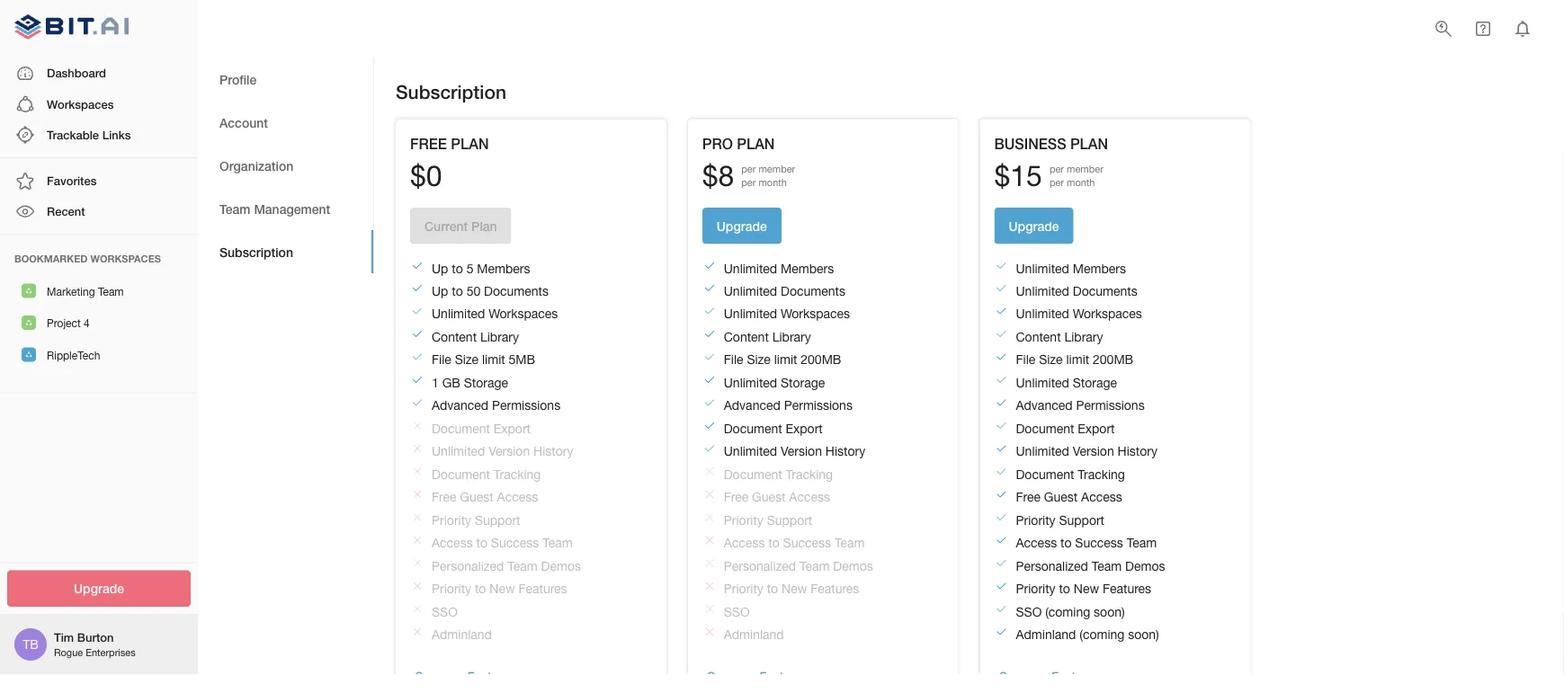 Task type: vqa. For each thing, say whether or not it's contained in the screenshot.
top flow
no



Task type: locate. For each thing, give the bounding box(es) containing it.
advanced
[[432, 398, 488, 413], [724, 398, 781, 413], [1016, 398, 1073, 413]]

2 members from the left
[[781, 261, 834, 275]]

plan for $0
[[451, 135, 489, 152]]

features for $15
[[1103, 582, 1151, 596]]

soon)
[[1094, 605, 1125, 619], [1128, 627, 1159, 642]]

unlimited version history for $8
[[724, 444, 865, 459]]

adminland for $8
[[724, 627, 784, 642]]

project
[[47, 317, 81, 330]]

3 version from the left
[[1073, 444, 1114, 459]]

plan inside business plan $15 per member per month
[[1070, 135, 1108, 152]]

month for $15
[[1067, 177, 1095, 188]]

0 horizontal spatial success
[[491, 536, 539, 551]]

1 priority to new features from the left
[[432, 582, 567, 596]]

upgrade button down $8
[[702, 208, 781, 244]]

organization link
[[198, 144, 373, 187]]

sso
[[432, 605, 458, 619], [724, 605, 750, 619], [1016, 605, 1042, 619]]

0 horizontal spatial member
[[759, 163, 795, 175]]

3 size from the left
[[1039, 352, 1063, 367]]

1 documents from the left
[[484, 284, 549, 298]]

2 unlimited workspaces from the left
[[724, 306, 850, 321]]

1 horizontal spatial success
[[783, 536, 831, 551]]

dashboard
[[47, 66, 106, 80]]

to
[[452, 261, 463, 275], [452, 284, 463, 298], [476, 536, 487, 551], [768, 536, 780, 551], [1060, 536, 1072, 551], [475, 582, 486, 596], [767, 582, 778, 596], [1059, 582, 1070, 596]]

2 horizontal spatial unlimited workspaces
[[1016, 306, 1142, 321]]

0 horizontal spatial unlimited documents
[[724, 284, 845, 298]]

members for $15
[[1073, 261, 1126, 275]]

library
[[480, 329, 519, 344], [772, 329, 811, 344], [1064, 329, 1103, 344]]

3 limit from the left
[[1066, 352, 1089, 367]]

3 support from the left
[[1059, 513, 1105, 528]]

3 unlimited version history from the left
[[1016, 444, 1158, 459]]

1 horizontal spatial version
[[781, 444, 822, 459]]

2 horizontal spatial demos
[[1125, 559, 1165, 574]]

3 advanced permissions from the left
[[1016, 398, 1145, 413]]

0 horizontal spatial adminland
[[432, 627, 492, 642]]

export for $0
[[494, 421, 531, 436]]

member
[[759, 163, 795, 175], [1067, 163, 1103, 175]]

plan inside free plan $0
[[451, 135, 489, 152]]

recent
[[47, 205, 85, 218]]

2 adminland from the left
[[724, 627, 784, 642]]

unlimited workspaces
[[432, 306, 558, 321], [724, 306, 850, 321], [1016, 306, 1142, 321]]

subscription inside "link"
[[219, 244, 293, 259]]

upgrade down $15
[[1009, 218, 1059, 233]]

1 horizontal spatial unlimited storage
[[1016, 375, 1117, 390]]

demos
[[541, 559, 581, 574], [833, 559, 873, 574], [1125, 559, 1165, 574]]

limit for $15
[[1066, 352, 1089, 367]]

0 horizontal spatial free guest access
[[432, 490, 538, 505]]

1 horizontal spatial unlimited members
[[1016, 261, 1126, 275]]

0 horizontal spatial document tracking
[[432, 467, 541, 482]]

1 200mb from the left
[[801, 352, 841, 367]]

unlimited members for $15
[[1016, 261, 1126, 275]]

free guest access
[[432, 490, 538, 505], [724, 490, 830, 505], [1016, 490, 1122, 505]]

2 content from the left
[[724, 329, 769, 344]]

1 horizontal spatial unlimited workspaces
[[724, 306, 850, 321]]

plan right business
[[1070, 135, 1108, 152]]

document export for $15
[[1016, 421, 1115, 436]]

features
[[518, 582, 567, 596], [811, 582, 859, 596], [1103, 582, 1151, 596]]

1 horizontal spatial content library
[[724, 329, 811, 344]]

library for $0
[[480, 329, 519, 344]]

3 priority support from the left
[[1016, 513, 1105, 528]]

2 unlimited documents from the left
[[1016, 284, 1138, 298]]

support for $8
[[767, 513, 812, 528]]

size for $8
[[747, 352, 771, 367]]

0 horizontal spatial content
[[432, 329, 477, 344]]

3 personalized from the left
[[1016, 559, 1088, 574]]

personalized for $15
[[1016, 559, 1088, 574]]

free for $15
[[1016, 490, 1041, 505]]

2 unlimited storage from the left
[[1016, 375, 1117, 390]]

1 horizontal spatial upgrade
[[717, 218, 767, 233]]

2 horizontal spatial access to success team
[[1016, 536, 1157, 551]]

3 document tracking from the left
[[1016, 467, 1125, 482]]

member right $8
[[759, 163, 795, 175]]

2 horizontal spatial support
[[1059, 513, 1105, 528]]

2 support from the left
[[767, 513, 812, 528]]

0 horizontal spatial unlimited members
[[724, 261, 834, 275]]

3 tracking from the left
[[1078, 467, 1125, 482]]

1 horizontal spatial personalized
[[724, 559, 796, 574]]

history
[[533, 444, 573, 459], [826, 444, 865, 459], [1118, 444, 1158, 459]]

200mb for $15
[[1093, 352, 1134, 367]]

export
[[494, 421, 531, 436], [786, 421, 823, 436], [1078, 421, 1115, 436]]

member inside pro plan $8 per member per month
[[759, 163, 795, 175]]

unlimited members
[[724, 261, 834, 275], [1016, 261, 1126, 275]]

2 horizontal spatial features
[[1103, 582, 1151, 596]]

1 horizontal spatial features
[[811, 582, 859, 596]]

document export for $0
[[432, 421, 531, 436]]

2 horizontal spatial limit
[[1066, 352, 1089, 367]]

unlimited workspaces for $8
[[724, 306, 850, 321]]

1 horizontal spatial library
[[772, 329, 811, 344]]

workspaces
[[47, 97, 114, 111], [489, 306, 558, 321], [781, 306, 850, 321], [1073, 306, 1142, 321]]

unlimited version history
[[432, 444, 573, 459], [724, 444, 865, 459], [1016, 444, 1158, 459]]

1 advanced permissions from the left
[[432, 398, 561, 413]]

success for $8
[[783, 536, 831, 551]]

document tracking
[[432, 467, 541, 482], [724, 467, 833, 482], [1016, 467, 1125, 482]]

200mb for $8
[[801, 352, 841, 367]]

0 horizontal spatial 200mb
[[801, 352, 841, 367]]

team inside tab list
[[219, 201, 251, 216]]

priority support for $8
[[724, 513, 812, 528]]

up left 50 on the left top of page
[[432, 284, 448, 298]]

upgrade button up the burton
[[7, 571, 191, 607]]

2 limit from the left
[[774, 352, 797, 367]]

upgrade button for $8
[[702, 208, 781, 244]]

personalized
[[432, 559, 504, 574], [724, 559, 796, 574], [1016, 559, 1088, 574]]

free guest access for $8
[[724, 490, 830, 505]]

0 horizontal spatial access to success team
[[432, 536, 573, 551]]

3 free guest access from the left
[[1016, 490, 1122, 505]]

plan right pro
[[737, 135, 775, 152]]

recent button
[[0, 196, 198, 227]]

2 month from the left
[[1067, 177, 1095, 188]]

1 document export from the left
[[432, 421, 531, 436]]

upgrade down $8
[[717, 218, 767, 233]]

free
[[410, 135, 447, 152]]

document
[[432, 421, 490, 436], [724, 421, 782, 436], [1016, 421, 1074, 436], [432, 467, 490, 482], [724, 467, 782, 482], [1016, 467, 1074, 482]]

2 document tracking from the left
[[724, 467, 833, 482]]

1 horizontal spatial documents
[[781, 284, 845, 298]]

upgrade button down $15
[[994, 208, 1074, 244]]

1 free from the left
[[432, 490, 456, 505]]

1 member from the left
[[759, 163, 795, 175]]

2 free guest access from the left
[[724, 490, 830, 505]]

1 content from the left
[[432, 329, 477, 344]]

1 permissions from the left
[[492, 398, 561, 413]]

workspaces for $8
[[781, 306, 850, 321]]

0 horizontal spatial advanced
[[432, 398, 488, 413]]

up left 5
[[432, 261, 448, 275]]

0 vertical spatial (coming
[[1045, 605, 1090, 619]]

2 horizontal spatial plan
[[1070, 135, 1108, 152]]

(coming down sso (coming soon)
[[1080, 627, 1125, 642]]

1 horizontal spatial access to success team
[[724, 536, 865, 551]]

2 file from the left
[[724, 352, 743, 367]]

1 vertical spatial (coming
[[1080, 627, 1125, 642]]

limit for $8
[[774, 352, 797, 367]]

history for $8
[[826, 444, 865, 459]]

2 200mb from the left
[[1093, 352, 1134, 367]]

(coming
[[1045, 605, 1090, 619], [1080, 627, 1125, 642]]

0 vertical spatial up
[[432, 261, 448, 275]]

2 horizontal spatial advanced
[[1016, 398, 1073, 413]]

adminland
[[432, 627, 492, 642], [724, 627, 784, 642], [1016, 627, 1076, 642]]

3 documents from the left
[[1073, 284, 1138, 298]]

1 unlimited storage from the left
[[724, 375, 825, 390]]

tracking
[[494, 467, 541, 482], [786, 467, 833, 482], [1078, 467, 1125, 482]]

workspaces for $15
[[1073, 306, 1142, 321]]

priority to new features for $15
[[1016, 582, 1151, 596]]

bookmarked
[[14, 253, 88, 265]]

access to success team
[[432, 536, 573, 551], [724, 536, 865, 551], [1016, 536, 1157, 551]]

1 horizontal spatial month
[[1067, 177, 1095, 188]]

0 horizontal spatial upgrade
[[74, 582, 124, 596]]

2 horizontal spatial history
[[1118, 444, 1158, 459]]

0 horizontal spatial subscription
[[219, 244, 293, 259]]

1 month from the left
[[759, 177, 787, 188]]

2 success from the left
[[783, 536, 831, 551]]

2 personalized team demos from the left
[[724, 559, 873, 574]]

2 horizontal spatial members
[[1073, 261, 1126, 275]]

file for $8
[[724, 352, 743, 367]]

team management
[[219, 201, 330, 216]]

links
[[102, 128, 131, 142]]

team
[[219, 201, 251, 216], [98, 285, 124, 298], [543, 536, 573, 551], [835, 536, 865, 551], [1127, 536, 1157, 551], [508, 559, 538, 574], [800, 559, 830, 574], [1092, 559, 1122, 574]]

content
[[432, 329, 477, 344], [724, 329, 769, 344], [1016, 329, 1061, 344]]

2 horizontal spatial upgrade
[[1009, 218, 1059, 233]]

file size limit 200mb
[[724, 352, 841, 367], [1016, 352, 1134, 367]]

2 horizontal spatial personalized team demos
[[1016, 559, 1165, 574]]

0 horizontal spatial tracking
[[494, 467, 541, 482]]

0 horizontal spatial unlimited storage
[[724, 375, 825, 390]]

document export
[[432, 421, 531, 436], [724, 421, 823, 436], [1016, 421, 1115, 436]]

1 horizontal spatial tracking
[[786, 467, 833, 482]]

version for $8
[[781, 444, 822, 459]]

3 new from the left
[[1074, 582, 1099, 596]]

3 success from the left
[[1075, 536, 1123, 551]]

storage
[[464, 375, 508, 390], [781, 375, 825, 390], [1073, 375, 1117, 390]]

unlimited
[[724, 261, 777, 275], [1016, 261, 1069, 275], [724, 284, 777, 298], [1016, 284, 1069, 298], [432, 306, 485, 321], [724, 306, 777, 321], [1016, 306, 1069, 321], [724, 375, 777, 390], [1016, 375, 1069, 390], [432, 444, 485, 459], [724, 444, 777, 459], [1016, 444, 1069, 459]]

unlimited storage for $15
[[1016, 375, 1117, 390]]

sso (coming soon)
[[1016, 605, 1125, 619]]

2 history from the left
[[826, 444, 865, 459]]

1 priority support from the left
[[432, 513, 520, 528]]

2 new from the left
[[782, 582, 807, 596]]

0 horizontal spatial library
[[480, 329, 519, 344]]

3 free from the left
[[1016, 490, 1041, 505]]

demos for $8
[[833, 559, 873, 574]]

plan right free
[[451, 135, 489, 152]]

demos for $15
[[1125, 559, 1165, 574]]

members
[[477, 261, 530, 275], [781, 261, 834, 275], [1073, 261, 1126, 275]]

1 horizontal spatial member
[[1067, 163, 1103, 175]]

2 access to success team from the left
[[724, 536, 865, 551]]

permissions for $15
[[1076, 398, 1145, 413]]

tab list
[[198, 58, 373, 273]]

month right $8
[[759, 177, 787, 188]]

advanced permissions for $15
[[1016, 398, 1145, 413]]

1 horizontal spatial guest
[[752, 490, 786, 505]]

support for $15
[[1059, 513, 1105, 528]]

3 features from the left
[[1103, 582, 1151, 596]]

permissions
[[492, 398, 561, 413], [784, 398, 853, 413], [1076, 398, 1145, 413]]

2 horizontal spatial free
[[1016, 490, 1041, 505]]

2 horizontal spatial content library
[[1016, 329, 1103, 344]]

success
[[491, 536, 539, 551], [783, 536, 831, 551], [1075, 536, 1123, 551]]

profile
[[219, 72, 257, 87]]

3 document export from the left
[[1016, 421, 1115, 436]]

upgrade for $15
[[1009, 218, 1059, 233]]

3 file from the left
[[1016, 352, 1036, 367]]

content for $15
[[1016, 329, 1061, 344]]

3 content from the left
[[1016, 329, 1061, 344]]

1 horizontal spatial file size limit 200mb
[[1016, 352, 1134, 367]]

0 horizontal spatial personalized
[[432, 559, 504, 574]]

0 horizontal spatial unlimited workspaces
[[432, 306, 558, 321]]

file size limit 200mb for $15
[[1016, 352, 1134, 367]]

library for $8
[[772, 329, 811, 344]]

2 horizontal spatial new
[[1074, 582, 1099, 596]]

0 horizontal spatial content library
[[432, 329, 519, 344]]

1 storage from the left
[[464, 375, 508, 390]]

unlimited storage
[[724, 375, 825, 390], [1016, 375, 1117, 390]]

2 up from the top
[[432, 284, 448, 298]]

2 content library from the left
[[724, 329, 811, 344]]

2 advanced from the left
[[724, 398, 781, 413]]

unlimited documents for $8
[[724, 284, 845, 298]]

1 plan from the left
[[451, 135, 489, 152]]

1 sso from the left
[[432, 605, 458, 619]]

team inside button
[[98, 285, 124, 298]]

1 horizontal spatial subscription
[[396, 81, 506, 103]]

1 up from the top
[[432, 261, 448, 275]]

2 document export from the left
[[724, 421, 823, 436]]

1 horizontal spatial soon)
[[1128, 627, 1159, 642]]

document export for $8
[[724, 421, 823, 436]]

1 guest from the left
[[460, 490, 494, 505]]

subscription down team management
[[219, 244, 293, 259]]

1 horizontal spatial priority to new features
[[724, 582, 859, 596]]

1 horizontal spatial 200mb
[[1093, 352, 1134, 367]]

1 unlimited workspaces from the left
[[432, 306, 558, 321]]

subscription
[[396, 81, 506, 103], [219, 244, 293, 259]]

2 horizontal spatial file
[[1016, 352, 1036, 367]]

2 horizontal spatial priority to new features
[[1016, 582, 1151, 596]]

unlimited version history for $0
[[432, 444, 573, 459]]

version for $15
[[1073, 444, 1114, 459]]

2 free from the left
[[724, 490, 749, 505]]

1 horizontal spatial export
[[786, 421, 823, 436]]

3 export from the left
[[1078, 421, 1115, 436]]

1 support from the left
[[475, 513, 520, 528]]

1 export from the left
[[494, 421, 531, 436]]

per
[[741, 163, 756, 175], [1050, 163, 1064, 175], [741, 177, 756, 188], [1050, 177, 1064, 188]]

0 horizontal spatial new
[[490, 582, 515, 596]]

1 horizontal spatial personalized team demos
[[724, 559, 873, 574]]

file
[[432, 352, 451, 367], [724, 352, 743, 367], [1016, 352, 1036, 367]]

free for $8
[[724, 490, 749, 505]]

0 horizontal spatial permissions
[[492, 398, 561, 413]]

3 adminland from the left
[[1016, 627, 1076, 642]]

organization
[[219, 158, 293, 173]]

0 vertical spatial soon)
[[1094, 605, 1125, 619]]

0 horizontal spatial version
[[489, 444, 530, 459]]

unlimited workspaces for $0
[[432, 306, 558, 321]]

month
[[759, 177, 787, 188], [1067, 177, 1095, 188]]

rippletech button
[[0, 339, 198, 371]]

up
[[432, 261, 448, 275], [432, 284, 448, 298]]

2 version from the left
[[781, 444, 822, 459]]

access
[[497, 490, 538, 505], [789, 490, 830, 505], [1081, 490, 1122, 505], [432, 536, 473, 551], [724, 536, 765, 551], [1016, 536, 1057, 551]]

unlimited documents
[[724, 284, 845, 298], [1016, 284, 1138, 298]]

0 horizontal spatial free
[[432, 490, 456, 505]]

0 horizontal spatial advanced permissions
[[432, 398, 561, 413]]

2 export from the left
[[786, 421, 823, 436]]

month inside business plan $15 per member per month
[[1067, 177, 1095, 188]]

file size limit 200mb for $8
[[724, 352, 841, 367]]

1 horizontal spatial document tracking
[[724, 467, 833, 482]]

3 history from the left
[[1118, 444, 1158, 459]]

content library for $15
[[1016, 329, 1103, 344]]

3 plan from the left
[[1070, 135, 1108, 152]]

3 priority to new features from the left
[[1016, 582, 1151, 596]]

0 horizontal spatial demos
[[541, 559, 581, 574]]

2 horizontal spatial free guest access
[[1016, 490, 1122, 505]]

1 horizontal spatial sso
[[724, 605, 750, 619]]

2 unlimited members from the left
[[1016, 261, 1126, 275]]

2 horizontal spatial size
[[1039, 352, 1063, 367]]

sso for $0
[[432, 605, 458, 619]]

2 plan from the left
[[737, 135, 775, 152]]

2 member from the left
[[1067, 163, 1103, 175]]

3 library from the left
[[1064, 329, 1103, 344]]

0 vertical spatial subscription
[[396, 81, 506, 103]]

new
[[490, 582, 515, 596], [782, 582, 807, 596], [1074, 582, 1099, 596]]

month right $15
[[1067, 177, 1095, 188]]

0 horizontal spatial storage
[[464, 375, 508, 390]]

content library
[[432, 329, 519, 344], [724, 329, 811, 344], [1016, 329, 1103, 344]]

priority to new features
[[432, 582, 567, 596], [724, 582, 859, 596], [1016, 582, 1151, 596]]

1 personalized team demos from the left
[[432, 559, 581, 574]]

upgrade button
[[702, 208, 781, 244], [994, 208, 1074, 244], [7, 571, 191, 607]]

2 horizontal spatial documents
[[1073, 284, 1138, 298]]

1 file size limit 200mb from the left
[[724, 352, 841, 367]]

2 priority support from the left
[[724, 513, 812, 528]]

member inside business plan $15 per member per month
[[1067, 163, 1103, 175]]

1 horizontal spatial unlimited version history
[[724, 444, 865, 459]]

success for $15
[[1075, 536, 1123, 551]]

burton
[[77, 631, 114, 645]]

soon) for adminland (coming soon)
[[1128, 627, 1159, 642]]

up to 5 members
[[432, 261, 530, 275]]

1 advanced from the left
[[432, 398, 488, 413]]

trackable
[[47, 128, 99, 142]]

3 personalized team demos from the left
[[1016, 559, 1165, 574]]

(coming up 'adminland (coming soon)'
[[1045, 605, 1090, 619]]

0 horizontal spatial file size limit 200mb
[[724, 352, 841, 367]]

1 vertical spatial soon)
[[1128, 627, 1159, 642]]

1 horizontal spatial support
[[767, 513, 812, 528]]

200mb
[[801, 352, 841, 367], [1093, 352, 1134, 367]]

plan
[[451, 135, 489, 152], [737, 135, 775, 152], [1070, 135, 1108, 152]]

2 sso from the left
[[724, 605, 750, 619]]

0 horizontal spatial members
[[477, 261, 530, 275]]

advanced permissions
[[432, 398, 561, 413], [724, 398, 853, 413], [1016, 398, 1145, 413]]

subscription up free
[[396, 81, 506, 103]]

members for $8
[[781, 261, 834, 275]]

2 demos from the left
[[833, 559, 873, 574]]

project 4 button
[[0, 307, 198, 339]]

month inside pro plan $8 per member per month
[[759, 177, 787, 188]]

2 documents from the left
[[781, 284, 845, 298]]

3 content library from the left
[[1016, 329, 1103, 344]]

2 horizontal spatial personalized
[[1016, 559, 1088, 574]]

2 tracking from the left
[[786, 467, 833, 482]]

1 unlimited documents from the left
[[724, 284, 845, 298]]

2 horizontal spatial permissions
[[1076, 398, 1145, 413]]

3 members from the left
[[1073, 261, 1126, 275]]

5mb
[[509, 352, 535, 367]]

2 horizontal spatial library
[[1064, 329, 1103, 344]]

0 horizontal spatial personalized team demos
[[432, 559, 581, 574]]

guest for $15
[[1044, 490, 1078, 505]]

2 advanced permissions from the left
[[724, 398, 853, 413]]

priority
[[432, 513, 471, 528], [724, 513, 763, 528], [1016, 513, 1056, 528], [432, 582, 471, 596], [724, 582, 763, 596], [1016, 582, 1056, 596]]

0 horizontal spatial unlimited version history
[[432, 444, 573, 459]]

1 horizontal spatial new
[[782, 582, 807, 596]]

1 horizontal spatial free guest access
[[724, 490, 830, 505]]

3 unlimited workspaces from the left
[[1016, 306, 1142, 321]]

document tracking for $8
[[724, 467, 833, 482]]

2 features from the left
[[811, 582, 859, 596]]

content library for $0
[[432, 329, 519, 344]]

1 horizontal spatial advanced permissions
[[724, 398, 853, 413]]

size
[[455, 352, 479, 367], [747, 352, 771, 367], [1039, 352, 1063, 367]]

1 vertical spatial up
[[432, 284, 448, 298]]

guest
[[460, 490, 494, 505], [752, 490, 786, 505], [1044, 490, 1078, 505]]

plan inside pro plan $8 per member per month
[[737, 135, 775, 152]]

2 horizontal spatial tracking
[[1078, 467, 1125, 482]]

document tracking for $0
[[432, 467, 541, 482]]

personalized for $8
[[724, 559, 796, 574]]

$0
[[410, 159, 442, 192]]

1 adminland from the left
[[432, 627, 492, 642]]

2 permissions from the left
[[784, 398, 853, 413]]

upgrade
[[717, 218, 767, 233], [1009, 218, 1059, 233], [74, 582, 124, 596]]

0 horizontal spatial export
[[494, 421, 531, 436]]

0 horizontal spatial limit
[[482, 352, 505, 367]]

0 horizontal spatial file
[[432, 352, 451, 367]]

2 horizontal spatial document export
[[1016, 421, 1115, 436]]

0 horizontal spatial upgrade button
[[7, 571, 191, 607]]

1 horizontal spatial upgrade button
[[702, 208, 781, 244]]

member right $15
[[1067, 163, 1103, 175]]

2 unlimited version history from the left
[[724, 444, 865, 459]]

2 horizontal spatial priority support
[[1016, 513, 1105, 528]]

0 horizontal spatial plan
[[451, 135, 489, 152]]

documents
[[484, 284, 549, 298], [781, 284, 845, 298], [1073, 284, 1138, 298]]

3 permissions from the left
[[1076, 398, 1145, 413]]

2 file size limit 200mb from the left
[[1016, 352, 1134, 367]]

management
[[254, 201, 330, 216]]

2 library from the left
[[772, 329, 811, 344]]

2 horizontal spatial guest
[[1044, 490, 1078, 505]]

file for $15
[[1016, 352, 1036, 367]]

upgrade up the burton
[[74, 582, 124, 596]]



Task type: describe. For each thing, give the bounding box(es) containing it.
1 new from the left
[[490, 582, 515, 596]]

free for $0
[[432, 490, 456, 505]]

1 personalized from the left
[[432, 559, 504, 574]]

file size limit 5mb
[[432, 352, 535, 367]]

workspaces
[[90, 253, 161, 265]]

adminland (coming soon)
[[1016, 627, 1159, 642]]

documents for $15
[[1073, 284, 1138, 298]]

guest for $8
[[752, 490, 786, 505]]

dashboard button
[[0, 58, 198, 89]]

soon) for sso (coming soon)
[[1094, 605, 1125, 619]]

document tracking for $15
[[1016, 467, 1125, 482]]

month for $8
[[759, 177, 787, 188]]

adminland for $0
[[432, 627, 492, 642]]

documents for $8
[[781, 284, 845, 298]]

personalized team demos for $15
[[1016, 559, 1165, 574]]

file for $0
[[432, 352, 451, 367]]

marketing team
[[47, 285, 124, 298]]

size for $0
[[455, 352, 479, 367]]

permissions for $8
[[784, 398, 853, 413]]

tim
[[54, 631, 74, 645]]

project 4
[[47, 317, 90, 330]]

tb
[[23, 637, 39, 652]]

features for $8
[[811, 582, 859, 596]]

new for $15
[[1074, 582, 1099, 596]]

content for $0
[[432, 329, 477, 344]]

advanced for $8
[[724, 398, 781, 413]]

1 demos from the left
[[541, 559, 581, 574]]

5
[[466, 261, 474, 275]]

marketing
[[47, 285, 95, 298]]

$15
[[994, 159, 1042, 192]]

tracking for $8
[[786, 467, 833, 482]]

50
[[466, 284, 481, 298]]

storage for $15
[[1073, 375, 1117, 390]]

1 version from the left
[[489, 444, 530, 459]]

favorites button
[[0, 166, 198, 196]]

access to success team for $8
[[724, 536, 865, 551]]

1 tracking from the left
[[494, 467, 541, 482]]

history for $15
[[1118, 444, 1158, 459]]

1
[[432, 375, 439, 390]]

account link
[[198, 101, 373, 144]]

unlimited documents for $15
[[1016, 284, 1138, 298]]

tim burton rogue enterprises
[[54, 631, 136, 659]]

size for $15
[[1039, 352, 1063, 367]]

personalized team demos for $8
[[724, 559, 873, 574]]

member for $15
[[1067, 163, 1103, 175]]

subscription link
[[198, 230, 373, 273]]

profile link
[[198, 58, 373, 101]]

advanced for $15
[[1016, 398, 1073, 413]]

account
[[219, 115, 268, 130]]

(coming for sso
[[1045, 605, 1090, 619]]

advanced permissions for $0
[[432, 398, 561, 413]]

sso for $8
[[724, 605, 750, 619]]

priority to new features for $8
[[724, 582, 859, 596]]

unlimited members for $8
[[724, 261, 834, 275]]

1 success from the left
[[491, 536, 539, 551]]

1 gb storage
[[432, 375, 508, 390]]

free guest access for $15
[[1016, 490, 1122, 505]]

access to success team for $15
[[1016, 536, 1157, 551]]

1 access to success team from the left
[[432, 536, 573, 551]]

1 history from the left
[[533, 444, 573, 459]]

gb
[[442, 375, 460, 390]]

up to 50 documents
[[432, 284, 549, 298]]

library for $15
[[1064, 329, 1103, 344]]

bookmarked workspaces
[[14, 253, 161, 265]]

favorites
[[47, 174, 97, 188]]

export for $8
[[786, 421, 823, 436]]

workspaces for $0
[[489, 306, 558, 321]]

advanced permissions for $8
[[724, 398, 853, 413]]

rogue
[[54, 647, 83, 659]]

unlimited version history for $15
[[1016, 444, 1158, 459]]

priority support for $15
[[1016, 513, 1105, 528]]

unlimited storage for $8
[[724, 375, 825, 390]]

plan for $8
[[737, 135, 775, 152]]

export for $15
[[1078, 421, 1115, 436]]

rippletech
[[47, 349, 100, 362]]

new for $8
[[782, 582, 807, 596]]

upgrade button for $15
[[994, 208, 1074, 244]]

3 sso from the left
[[1016, 605, 1042, 619]]

tracking for $15
[[1078, 467, 1125, 482]]

trackable links
[[47, 128, 131, 142]]

advanced for $0
[[432, 398, 488, 413]]

workspaces inside button
[[47, 97, 114, 111]]

plan for $15
[[1070, 135, 1108, 152]]

content for $8
[[724, 329, 769, 344]]

storage for $8
[[781, 375, 825, 390]]

1 features from the left
[[518, 582, 567, 596]]

trackable links button
[[0, 120, 198, 150]]

pro plan $8 per member per month
[[702, 135, 795, 192]]

1 members from the left
[[477, 261, 530, 275]]

workspaces button
[[0, 89, 198, 120]]

up for up to 50 documents
[[432, 284, 448, 298]]

member for $8
[[759, 163, 795, 175]]

$8
[[702, 159, 734, 192]]

business
[[994, 135, 1066, 152]]

1 free guest access from the left
[[432, 490, 538, 505]]

(coming for adminland
[[1080, 627, 1125, 642]]

team management link
[[198, 187, 373, 230]]

limit for $0
[[482, 352, 505, 367]]

content library for $8
[[724, 329, 811, 344]]

guest for $0
[[460, 490, 494, 505]]

upgrade for $8
[[717, 218, 767, 233]]

up for up to 5 members
[[432, 261, 448, 275]]

4
[[84, 317, 90, 330]]

free plan $0
[[410, 135, 489, 192]]

pro
[[702, 135, 733, 152]]

enterprises
[[86, 647, 136, 659]]

unlimited workspaces for $15
[[1016, 306, 1142, 321]]

business plan $15 per member per month
[[994, 135, 1108, 192]]

marketing team button
[[0, 275, 198, 307]]

tab list containing profile
[[198, 58, 373, 273]]



